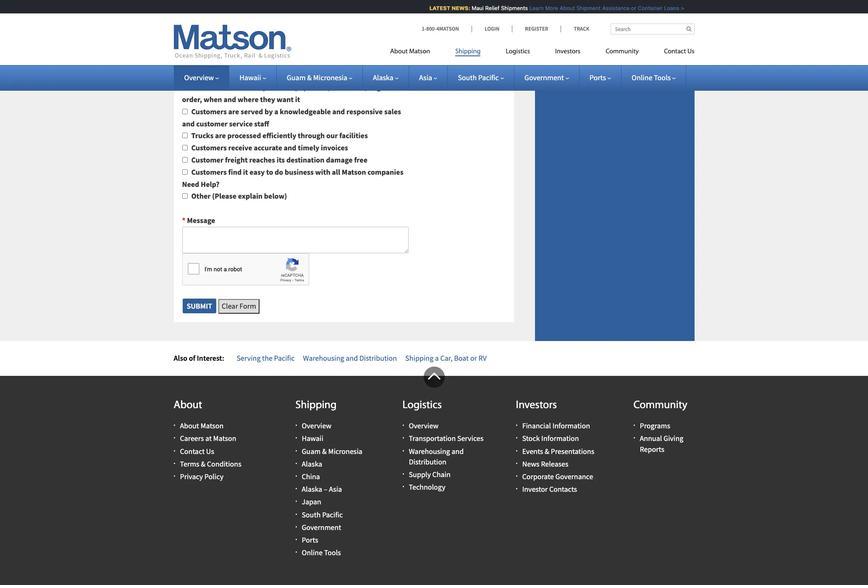 Task type: vqa. For each thing, say whether or not it's contained in the screenshot.
'is,'
no



Task type: describe. For each thing, give the bounding box(es) containing it.
0 vertical spatial ports link
[[590, 73, 611, 82]]

order,
[[182, 95, 202, 104]]

also
[[174, 354, 187, 363]]

processed
[[228, 131, 261, 141]]

1 vertical spatial alaska
[[302, 459, 322, 469]]

giving
[[664, 434, 684, 444]]

0 vertical spatial warehousing and distribution link
[[303, 354, 397, 363]]

customers for customers receive requested equipment (containers) in good order, when and where they want it
[[191, 82, 227, 92]]

online inside overview hawaii guam & micronesia alaska china alaska – asia japan south pacific government ports online tools
[[302, 548, 323, 558]]

south inside overview hawaii guam & micronesia alaska china alaska – asia japan south pacific government ports online tools
[[302, 510, 321, 520]]

2 vertical spatial alaska
[[302, 485, 322, 494]]

damage
[[326, 155, 353, 165]]

releases
[[541, 459, 569, 469]]

guam & micronesia link for alaska "link" for the china link hawaii link
[[302, 447, 363, 456]]

matson up at
[[201, 421, 224, 431]]

other
[[191, 191, 211, 201]]

the right on
[[250, 58, 261, 68]]

all
[[332, 167, 340, 177]]

* message
[[182, 216, 215, 225]]

email
[[187, 9, 206, 19]]

accurate
[[254, 143, 282, 153]]

0 vertical spatial south
[[458, 73, 477, 82]]

learn more about shipment assistance or container loans > link
[[525, 5, 680, 11]]

investors inside the top menu navigation
[[556, 48, 581, 55]]

are for customers
[[228, 107, 239, 116]]

ports inside overview hawaii guam & micronesia alaska china alaska – asia japan south pacific government ports online tools
[[302, 535, 318, 545]]

customer
[[191, 155, 224, 165]]

and inside customers receive requested equipment (containers) in good order, when and where they want it
[[224, 95, 236, 104]]

overview hawaii guam & micronesia alaska china alaska – asia japan south pacific government ports online tools
[[302, 421, 363, 558]]

free
[[354, 155, 368, 165]]

* for message
[[182, 216, 186, 225]]

interest:
[[197, 354, 224, 363]]

1 vertical spatial information
[[542, 434, 579, 444]]

0 horizontal spatial online tools link
[[302, 548, 341, 558]]

warehousing inside overview transportation services warehousing and distribution supply chain technology
[[409, 447, 450, 456]]

track
[[574, 25, 590, 32]]

logistics inside the top menu navigation
[[506, 48, 530, 55]]

contact inside 'about matson careers at matson contact us terms & conditions privacy policy'
[[180, 447, 205, 456]]

and inside overview transportation services warehousing and distribution supply chain technology
[[452, 447, 464, 456]]

news:
[[448, 5, 466, 11]]

community inside the top menu navigation
[[606, 48, 639, 55]]

shipping link
[[443, 44, 494, 61]]

investor contacts link
[[523, 485, 577, 494]]

Customer freight reaches its destination damage free checkbox
[[182, 157, 188, 163]]

latest news: maui relief shipments learn more about shipment assistance or container loans >
[[425, 5, 680, 11]]

us inside 'about matson careers at matson contact us terms & conditions privacy policy'
[[206, 447, 214, 456]]

distribution inside overview transportation services warehousing and distribution supply chain technology
[[409, 457, 447, 467]]

login link
[[472, 25, 512, 32]]

freight moves on the vessel of the customer's choice to meet the customer's availability requirements
[[182, 58, 406, 80]]

receive for requested
[[228, 82, 252, 92]]

at
[[206, 434, 212, 444]]

about matson link for careers at matson link
[[180, 421, 224, 431]]

hawaii link for asia link alaska "link"
[[240, 73, 266, 82]]

>
[[677, 5, 680, 11]]

0 vertical spatial contact us link
[[652, 44, 695, 61]]

* for email
[[182, 9, 186, 19]]

0 vertical spatial distribution
[[360, 354, 397, 363]]

efficiently
[[263, 131, 297, 141]]

guam & micronesia link for hawaii link corresponding to asia link alaska "link"
[[287, 73, 353, 82]]

1 vertical spatial warehousing and distribution link
[[409, 447, 464, 467]]

0 horizontal spatial or
[[471, 354, 477, 363]]

are for trucks
[[215, 131, 226, 141]]

services
[[458, 434, 484, 444]]

financial
[[523, 421, 551, 431]]

choice
[[344, 58, 366, 68]]

its
[[277, 155, 285, 165]]

overview transportation services warehousing and distribution supply chain technology
[[409, 421, 484, 492]]

customers for customers receive accurate and timely invoices
[[191, 143, 227, 153]]

facilities
[[340, 131, 368, 141]]

maui
[[467, 5, 480, 11]]

freight
[[191, 58, 215, 68]]

learn
[[525, 5, 540, 11]]

customers receive requested equipment (containers) in good order, when and where they want it
[[182, 82, 394, 104]]

Search search field
[[611, 24, 695, 34]]

1-800-4matson link
[[422, 25, 472, 32]]

1 vertical spatial government link
[[302, 523, 341, 532]]

also of interest:
[[174, 354, 224, 363]]

technology
[[409, 483, 446, 492]]

my
[[182, 42, 194, 53]]

0 horizontal spatial contact us link
[[180, 447, 214, 456]]

good
[[377, 82, 394, 92]]

matson right at
[[213, 434, 236, 444]]

1 horizontal spatial or
[[627, 5, 632, 11]]

–
[[324, 485, 328, 494]]

corporate
[[523, 472, 554, 482]]

4matson
[[437, 25, 459, 32]]

Other (Please explain below) checkbox
[[182, 193, 188, 199]]

contact us
[[665, 48, 695, 55]]

1 horizontal spatial shipping
[[406, 354, 434, 363]]

0 vertical spatial customer's
[[306, 58, 343, 68]]

1 horizontal spatial ports
[[590, 73, 606, 82]]

privacy
[[180, 472, 203, 482]]

overview for overview hawaii guam & micronesia alaska china alaska – asia japan south pacific government ports online tools
[[302, 421, 332, 431]]

it inside customers receive requested equipment (containers) in good order, when and where they want it
[[295, 95, 300, 104]]

login
[[485, 25, 500, 32]]

1 horizontal spatial south pacific link
[[458, 73, 504, 82]]

shipping inside the top menu navigation
[[456, 48, 481, 55]]

requirements
[[260, 70, 305, 80]]

about for about
[[174, 400, 202, 411]]

invoices
[[321, 143, 348, 153]]

south pacific
[[458, 73, 499, 82]]

trucks
[[191, 131, 214, 141]]

(please
[[212, 191, 237, 201]]

about for about matson careers at matson contact us terms & conditions privacy policy
[[180, 421, 199, 431]]

1 horizontal spatial asia
[[419, 73, 433, 82]]

contact inside the top menu navigation
[[665, 48, 687, 55]]

programs
[[640, 421, 671, 431]]

contacts
[[550, 485, 577, 494]]

to inside freight moves on the vessel of the customer's choice to meet the customer's availability requirements
[[367, 58, 374, 68]]

technology link
[[409, 483, 446, 492]]

1 vertical spatial of
[[189, 354, 196, 363]]

guam inside overview hawaii guam & micronesia alaska china alaska – asia japan south pacific government ports online tools
[[302, 447, 321, 456]]

message
[[187, 216, 215, 225]]

register
[[525, 25, 549, 32]]

search image
[[687, 26, 692, 32]]

stock information link
[[523, 434, 579, 444]]

shipping a car, boat or rv
[[406, 354, 487, 363]]

meet
[[376, 58, 393, 68]]

overview for overview
[[184, 73, 214, 82]]

0 vertical spatial online
[[632, 73, 653, 82]]

guam & micronesia
[[287, 73, 348, 82]]

receive for accurate
[[228, 143, 252, 153]]

japan
[[302, 497, 321, 507]]

events & presentations link
[[523, 447, 595, 456]]

loans
[[660, 5, 675, 11]]

careers at matson link
[[180, 434, 236, 444]]

community link
[[593, 44, 652, 61]]

0 horizontal spatial ports link
[[302, 535, 318, 545]]

vessel
[[263, 58, 284, 68]]

responsive
[[347, 107, 383, 116]]

800-
[[427, 25, 437, 32]]

Customers receive accurate and timely invoices checkbox
[[182, 145, 188, 151]]

& up equipment
[[307, 73, 312, 82]]

our
[[327, 131, 338, 141]]

shipping a car, boat or rv link
[[406, 354, 487, 363]]

reports
[[640, 445, 665, 454]]

need
[[182, 179, 199, 189]]

(containers)
[[327, 82, 368, 92]]

service
[[229, 119, 253, 128]]

staff
[[254, 119, 269, 128]]

relates
[[235, 42, 265, 53]]

asia inside overview hawaii guam & micronesia alaska china alaska – asia japan south pacific government ports online tools
[[329, 485, 342, 494]]

car,
[[441, 354, 453, 363]]



Task type: locate. For each thing, give the bounding box(es) containing it.
ports link down community link
[[590, 73, 611, 82]]

footer containing about
[[0, 367, 869, 585]]

0 vertical spatial are
[[228, 107, 239, 116]]

2 horizontal spatial pacific
[[479, 73, 499, 82]]

other (please explain below)
[[191, 191, 287, 201]]

2 * from the top
[[182, 216, 186, 225]]

information up the events & presentations link
[[542, 434, 579, 444]]

1 vertical spatial contact us link
[[180, 447, 214, 456]]

a right by at left
[[275, 107, 279, 116]]

serving
[[237, 354, 261, 363]]

& inside overview hawaii guam & micronesia alaska china alaska – asia japan south pacific government ports online tools
[[322, 447, 327, 456]]

0 vertical spatial contact
[[665, 48, 687, 55]]

overview for overview transportation services warehousing and distribution supply chain technology
[[409, 421, 439, 431]]

Customers are served by a knowledgeable and responsive sales and customer service staff checkbox
[[182, 109, 188, 114]]

1 vertical spatial ports
[[302, 535, 318, 545]]

matson inside "link"
[[409, 48, 430, 55]]

guam & micronesia link up equipment
[[287, 73, 353, 82]]

section
[[525, 0, 705, 341]]

about matson careers at matson contact us terms & conditions privacy policy
[[180, 421, 242, 482]]

1 * from the top
[[182, 9, 186, 19]]

1 horizontal spatial south
[[458, 73, 477, 82]]

0 horizontal spatial south
[[302, 510, 321, 520]]

1 horizontal spatial customer's
[[306, 58, 343, 68]]

2 receive from the top
[[228, 143, 252, 153]]

customer's
[[306, 58, 343, 68], [182, 70, 219, 80]]

1 vertical spatial about matson link
[[180, 421, 224, 431]]

0 vertical spatial warehousing
[[303, 354, 344, 363]]

* left message
[[182, 216, 186, 225]]

pacific right serving
[[274, 354, 295, 363]]

0 horizontal spatial shipping
[[296, 400, 337, 411]]

1 vertical spatial or
[[471, 354, 477, 363]]

1 horizontal spatial logistics
[[506, 48, 530, 55]]

careers
[[180, 434, 204, 444]]

governance
[[556, 472, 594, 482]]

community
[[606, 48, 639, 55], [634, 400, 688, 411]]

about matson link up careers at matson link
[[180, 421, 224, 431]]

customers for customers find it easy to do business with all matson companies need help?
[[191, 167, 227, 177]]

to left "meet"
[[367, 58, 374, 68]]

1 horizontal spatial warehousing
[[409, 447, 450, 456]]

matson down 1-
[[409, 48, 430, 55]]

warehousing and distribution
[[303, 354, 397, 363]]

timely
[[298, 143, 320, 153]]

sales
[[385, 107, 401, 116]]

1 vertical spatial receive
[[228, 143, 252, 153]]

None text field
[[182, 0, 409, 5], [182, 24, 409, 39], [182, 227, 409, 254], [182, 0, 409, 5], [182, 24, 409, 39], [182, 227, 409, 254]]

asia down the about matson
[[419, 73, 433, 82]]

or left the container
[[627, 5, 632, 11]]

to
[[266, 42, 275, 53], [367, 58, 374, 68], [266, 167, 273, 177]]

1 horizontal spatial ports link
[[590, 73, 611, 82]]

ports link down japan
[[302, 535, 318, 545]]

0 horizontal spatial government link
[[302, 523, 341, 532]]

conditions
[[207, 459, 242, 469]]

customers inside customers receive requested equipment (containers) in good order, when and where they want it
[[191, 82, 227, 92]]

hawaii
[[240, 73, 261, 82], [302, 434, 324, 444]]

& inside "financial information stock information events & presentations news releases corporate governance investor contacts"
[[545, 447, 550, 456]]

of up requirements
[[285, 58, 292, 68]]

government link
[[525, 73, 569, 82], [302, 523, 341, 532]]

alaska
[[373, 73, 394, 82], [302, 459, 322, 469], [302, 485, 322, 494]]

alaska link for asia link
[[373, 73, 399, 82]]

0 horizontal spatial us
[[206, 447, 214, 456]]

the right serving
[[262, 354, 273, 363]]

1 vertical spatial a
[[435, 354, 439, 363]]

equipment
[[289, 82, 326, 92]]

customers up when
[[191, 82, 227, 92]]

destination
[[287, 155, 325, 165]]

information
[[553, 421, 590, 431], [542, 434, 579, 444]]

1 horizontal spatial overview link
[[302, 421, 332, 431]]

government down japan link
[[302, 523, 341, 532]]

Customers find it easy to do business with all Matson companies Need Help? checkbox
[[182, 169, 188, 175]]

1 vertical spatial *
[[182, 216, 186, 225]]

receive inside customers receive requested equipment (containers) in good order, when and where they want it
[[228, 82, 252, 92]]

south pacific link
[[458, 73, 504, 82], [302, 510, 343, 520]]

logistics down the register link
[[506, 48, 530, 55]]

government link down japan link
[[302, 523, 341, 532]]

contact down search search field
[[665, 48, 687, 55]]

1 horizontal spatial online tools link
[[632, 73, 676, 82]]

community inside footer
[[634, 400, 688, 411]]

1 horizontal spatial government link
[[525, 73, 569, 82]]

2 horizontal spatial overview
[[409, 421, 439, 431]]

micronesia inside overview hawaii guam & micronesia alaska china alaska – asia japan south pacific government ports online tools
[[328, 447, 363, 456]]

government
[[525, 73, 564, 82], [302, 523, 341, 532]]

us down the search icon
[[688, 48, 695, 55]]

online tools link
[[632, 73, 676, 82], [302, 548, 341, 558]]

logistics down backtop image
[[403, 400, 442, 411]]

about inside about matson "link"
[[390, 48, 408, 55]]

4 customers from the top
[[191, 167, 227, 177]]

business
[[285, 167, 314, 177]]

government down the top menu navigation
[[525, 73, 564, 82]]

alaska up the china link
[[302, 459, 322, 469]]

hawaii link up the china link
[[302, 434, 324, 444]]

0 vertical spatial us
[[688, 48, 695, 55]]

& up –
[[322, 447, 327, 456]]

asia link
[[419, 73, 438, 82]]

2 customers from the top
[[191, 107, 227, 116]]

1 horizontal spatial contact us link
[[652, 44, 695, 61]]

supply
[[409, 470, 431, 480]]

blue matson logo with ocean, shipping, truck, rail and logistics written beneath it. image
[[174, 25, 291, 59]]

through
[[298, 131, 325, 141]]

where
[[238, 95, 259, 104]]

receive up freight
[[228, 143, 252, 153]]

alaska link
[[373, 73, 399, 82], [302, 459, 322, 469]]

rv
[[479, 354, 487, 363]]

boat
[[454, 354, 469, 363]]

None reset field
[[218, 299, 260, 314]]

1 vertical spatial south
[[302, 510, 321, 520]]

community down search search field
[[606, 48, 639, 55]]

us inside the top menu navigation
[[688, 48, 695, 55]]

0 vertical spatial logistics
[[506, 48, 530, 55]]

Trucks are processed efficiently through our facilities checkbox
[[182, 133, 188, 138]]

trucks are processed efficiently through our facilities
[[191, 131, 368, 141]]

hawaii inside overview hawaii guam & micronesia alaska china alaska – asia japan south pacific government ports online tools
[[302, 434, 324, 444]]

guam up equipment
[[287, 73, 306, 82]]

1 vertical spatial micronesia
[[328, 447, 363, 456]]

0 horizontal spatial logistics
[[403, 400, 442, 411]]

guam up china at left
[[302, 447, 321, 456]]

0 vertical spatial government link
[[525, 73, 569, 82]]

0 vertical spatial tools
[[654, 73, 671, 82]]

feedback
[[196, 42, 234, 53]]

about matson link down 1-
[[390, 44, 443, 61]]

matson
[[409, 48, 430, 55], [342, 167, 366, 177], [201, 421, 224, 431], [213, 434, 236, 444]]

hawaii down on
[[240, 73, 261, 82]]

my feedback relates to
[[182, 42, 275, 53]]

None search field
[[611, 24, 695, 34]]

to inside customers find it easy to do business with all matson companies need help?
[[266, 167, 273, 177]]

1 vertical spatial shipping
[[406, 354, 434, 363]]

1 horizontal spatial tools
[[654, 73, 671, 82]]

the up requirements
[[293, 58, 304, 68]]

news releases link
[[523, 459, 569, 469]]

0 horizontal spatial a
[[275, 107, 279, 116]]

ports down japan
[[302, 535, 318, 545]]

government inside overview hawaii guam & micronesia alaska china alaska – asia japan south pacific government ports online tools
[[302, 523, 341, 532]]

1 horizontal spatial warehousing and distribution link
[[409, 447, 464, 467]]

1 vertical spatial are
[[215, 131, 226, 141]]

a left car,
[[435, 354, 439, 363]]

0 horizontal spatial south pacific link
[[302, 510, 343, 520]]

1 horizontal spatial online
[[632, 73, 653, 82]]

south pacific link down shipping link
[[458, 73, 504, 82]]

serving the pacific
[[237, 354, 295, 363]]

0 vertical spatial community
[[606, 48, 639, 55]]

about for about matson
[[390, 48, 408, 55]]

0 horizontal spatial online
[[302, 548, 323, 558]]

reaches
[[249, 155, 275, 165]]

0 vertical spatial alaska
[[373, 73, 394, 82]]

are down the customer
[[215, 131, 226, 141]]

0 vertical spatial online tools link
[[632, 73, 676, 82]]

about matson link for shipping link
[[390, 44, 443, 61]]

shipments
[[497, 5, 524, 11]]

3 customers from the top
[[191, 143, 227, 153]]

1 vertical spatial community
[[634, 400, 688, 411]]

2 vertical spatial shipping
[[296, 400, 337, 411]]

south down japan
[[302, 510, 321, 520]]

the
[[250, 58, 261, 68], [293, 58, 304, 68], [394, 58, 406, 68], [262, 354, 273, 363]]

china link
[[302, 472, 320, 482]]

1 horizontal spatial hawaii link
[[302, 434, 324, 444]]

overview inside overview transportation services warehousing and distribution supply chain technology
[[409, 421, 439, 431]]

annual
[[640, 434, 663, 444]]

tools inside overview hawaii guam & micronesia alaska china alaska – asia japan south pacific government ports online tools
[[324, 548, 341, 558]]

customers up the help?
[[191, 167, 227, 177]]

it right "find"
[[243, 167, 248, 177]]

0 horizontal spatial ports
[[302, 535, 318, 545]]

alaska up japan
[[302, 485, 322, 494]]

in
[[369, 82, 376, 92]]

pacific inside overview hawaii guam & micronesia alaska china alaska – asia japan south pacific government ports online tools
[[322, 510, 343, 520]]

0 vertical spatial government
[[525, 73, 564, 82]]

to left do
[[266, 167, 273, 177]]

alaska – asia link
[[302, 485, 342, 494]]

japan link
[[302, 497, 321, 507]]

1 horizontal spatial overview
[[302, 421, 332, 431]]

customer
[[196, 119, 228, 128]]

with
[[315, 167, 331, 177]]

container
[[634, 5, 659, 11]]

a inside the 'customers are served by a knowledgeable and responsive sales and customer service staff'
[[275, 107, 279, 116]]

online tools
[[632, 73, 671, 82]]

a
[[275, 107, 279, 116], [435, 354, 439, 363]]

1 horizontal spatial us
[[688, 48, 695, 55]]

top menu navigation
[[390, 44, 695, 61]]

customers inside customers find it easy to do business with all matson companies need help?
[[191, 167, 227, 177]]

overview inside overview hawaii guam & micronesia alaska china alaska – asia japan south pacific government ports online tools
[[302, 421, 332, 431]]

0 horizontal spatial government
[[302, 523, 341, 532]]

on
[[240, 58, 249, 68]]

customer's down freight
[[182, 70, 219, 80]]

1 horizontal spatial distribution
[[409, 457, 447, 467]]

the down the about matson
[[394, 58, 406, 68]]

pacific down –
[[322, 510, 343, 520]]

Freight moves on the vessel of the customer's choice to meet the customer's availability requirements checkbox
[[182, 60, 188, 66]]

register link
[[512, 25, 561, 32]]

assistance
[[598, 5, 626, 11]]

contact us link down the careers
[[180, 447, 214, 456]]

alaska link up good
[[373, 73, 399, 82]]

customers for customers are served by a knowledgeable and responsive sales and customer service staff
[[191, 107, 227, 116]]

below)
[[264, 191, 287, 201]]

served
[[241, 107, 263, 116]]

1 vertical spatial south pacific link
[[302, 510, 343, 520]]

1 vertical spatial guam
[[302, 447, 321, 456]]

it inside customers find it easy to do business with all matson companies need help?
[[243, 167, 248, 177]]

0 vertical spatial micronesia
[[313, 73, 348, 82]]

of inside freight moves on the vessel of the customer's choice to meet the customer's availability requirements
[[285, 58, 292, 68]]

hawaii up the china link
[[302, 434, 324, 444]]

1 vertical spatial pacific
[[274, 354, 295, 363]]

0 vertical spatial *
[[182, 9, 186, 19]]

&
[[307, 73, 312, 82], [322, 447, 327, 456], [545, 447, 550, 456], [201, 459, 206, 469]]

0 horizontal spatial pacific
[[274, 354, 295, 363]]

backtop image
[[424, 367, 445, 388]]

0 vertical spatial to
[[266, 42, 275, 53]]

financial information stock information events & presentations news releases corporate governance investor contacts
[[523, 421, 595, 494]]

1 vertical spatial warehousing
[[409, 447, 450, 456]]

1 vertical spatial tools
[[324, 548, 341, 558]]

1 vertical spatial contact
[[180, 447, 205, 456]]

contact down the careers
[[180, 447, 205, 456]]

& inside 'about matson careers at matson contact us terms & conditions privacy policy'
[[201, 459, 206, 469]]

knowledgeable
[[280, 107, 331, 116]]

hawaii link down on
[[240, 73, 266, 82]]

about inside 'about matson careers at matson contact us terms & conditions privacy policy'
[[180, 421, 199, 431]]

1 vertical spatial online tools link
[[302, 548, 341, 558]]

are inside the 'customers are served by a knowledgeable and responsive sales and customer service staff'
[[228, 107, 239, 116]]

None button
[[182, 298, 217, 314]]

investors down 'track' link
[[556, 48, 581, 55]]

asia
[[419, 73, 433, 82], [329, 485, 342, 494]]

alaska link up the china link
[[302, 459, 322, 469]]

1 horizontal spatial pacific
[[322, 510, 343, 520]]

south pacific link down japan
[[302, 510, 343, 520]]

1 vertical spatial investors
[[516, 400, 557, 411]]

receive down availability
[[228, 82, 252, 92]]

asia right –
[[329, 485, 342, 494]]

shipment
[[572, 5, 597, 11]]

guam
[[287, 73, 306, 82], [302, 447, 321, 456]]

0 vertical spatial guam
[[287, 73, 306, 82]]

programs link
[[640, 421, 671, 431]]

0 vertical spatial it
[[295, 95, 300, 104]]

alaska up good
[[373, 73, 394, 82]]

it
[[295, 95, 300, 104], [243, 167, 248, 177]]

1 horizontal spatial are
[[228, 107, 239, 116]]

to up vessel
[[266, 42, 275, 53]]

contact us link down the search icon
[[652, 44, 695, 61]]

programs annual giving reports
[[640, 421, 684, 454]]

0 vertical spatial a
[[275, 107, 279, 116]]

0 vertical spatial hawaii
[[240, 73, 261, 82]]

investors up financial
[[516, 400, 557, 411]]

1 vertical spatial government
[[302, 523, 341, 532]]

customers up the customer
[[191, 107, 227, 116]]

1 vertical spatial asia
[[329, 485, 342, 494]]

availability
[[221, 70, 258, 80]]

0 vertical spatial of
[[285, 58, 292, 68]]

& up 'privacy policy' link
[[201, 459, 206, 469]]

matson down the free
[[342, 167, 366, 177]]

contact us link
[[652, 44, 695, 61], [180, 447, 214, 456]]

south down shipping link
[[458, 73, 477, 82]]

1 vertical spatial hawaii link
[[302, 434, 324, 444]]

customer's up guam & micronesia
[[306, 58, 343, 68]]

overview link for logistics
[[409, 421, 439, 431]]

us up terms & conditions link
[[206, 447, 214, 456]]

are up service
[[228, 107, 239, 116]]

0 horizontal spatial overview link
[[184, 73, 219, 82]]

1 customers from the top
[[191, 82, 227, 92]]

0 horizontal spatial customer's
[[182, 70, 219, 80]]

0 horizontal spatial it
[[243, 167, 248, 177]]

0 vertical spatial alaska link
[[373, 73, 399, 82]]

customer freight reaches its destination damage free
[[191, 155, 368, 165]]

0 vertical spatial investors
[[556, 48, 581, 55]]

financial information link
[[523, 421, 590, 431]]

information up stock information link
[[553, 421, 590, 431]]

of right also
[[189, 354, 196, 363]]

or left rv
[[471, 354, 477, 363]]

pacific down shipping link
[[479, 73, 499, 82]]

government link down the top menu navigation
[[525, 73, 569, 82]]

1 vertical spatial ports link
[[302, 535, 318, 545]]

* left email
[[182, 9, 186, 19]]

0 horizontal spatial alaska link
[[302, 459, 322, 469]]

ports down community link
[[590, 73, 606, 82]]

companies
[[368, 167, 404, 177]]

matson inside customers find it easy to do business with all matson companies need help?
[[342, 167, 366, 177]]

0 vertical spatial pacific
[[479, 73, 499, 82]]

community up programs link
[[634, 400, 688, 411]]

1 horizontal spatial alaska link
[[373, 73, 399, 82]]

customers up customer at left top
[[191, 143, 227, 153]]

1 vertical spatial us
[[206, 447, 214, 456]]

footer
[[0, 367, 869, 585]]

& up news releases link
[[545, 447, 550, 456]]

transportation services link
[[409, 434, 484, 444]]

warehousing and distribution link
[[303, 354, 397, 363], [409, 447, 464, 467]]

0 vertical spatial shipping
[[456, 48, 481, 55]]

customers inside the 'customers are served by a knowledgeable and responsive sales and customer service staff'
[[191, 107, 227, 116]]

0 vertical spatial information
[[553, 421, 590, 431]]

1-800-4matson
[[422, 25, 459, 32]]

tools
[[654, 73, 671, 82], [324, 548, 341, 558]]

customers find it easy to do business with all matson companies need help?
[[182, 167, 404, 189]]

0 vertical spatial asia
[[419, 73, 433, 82]]

it right want
[[295, 95, 300, 104]]

hawaii link for alaska "link" for the china link
[[302, 434, 324, 444]]

1 horizontal spatial hawaii
[[302, 434, 324, 444]]

1 receive from the top
[[228, 82, 252, 92]]

0 horizontal spatial contact
[[180, 447, 205, 456]]

about matson link
[[390, 44, 443, 61], [180, 421, 224, 431]]

news
[[523, 459, 540, 469]]

us
[[688, 48, 695, 55], [206, 447, 214, 456]]

overview link for shipping
[[302, 421, 332, 431]]

guam & micronesia link up the china link
[[302, 447, 363, 456]]

1 vertical spatial guam & micronesia link
[[302, 447, 363, 456]]

1 vertical spatial customer's
[[182, 70, 219, 80]]

alaska link for the china link
[[302, 459, 322, 469]]

1 horizontal spatial government
[[525, 73, 564, 82]]

0 horizontal spatial asia
[[329, 485, 342, 494]]



